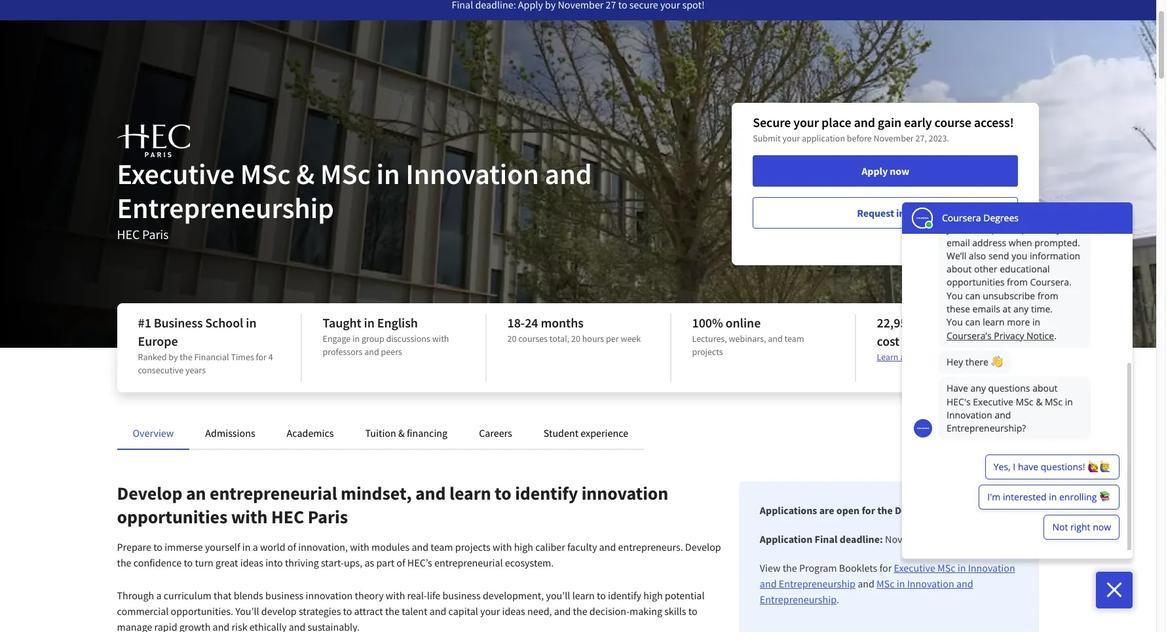 Task type: vqa. For each thing, say whether or not it's contained in the screenshot.
HEC's
yes



Task type: describe. For each thing, give the bounding box(es) containing it.
develop
[[261, 605, 297, 618]]

part
[[376, 556, 394, 569]]

caliber
[[535, 540, 565, 554]]

sustainably.
[[308, 620, 360, 632]]

and inside "executive msc in innovation and entrepreneurship"
[[760, 577, 777, 590]]

months
[[541, 314, 584, 331]]

admissions
[[205, 426, 255, 440]]

webinars,
[[729, 333, 766, 345]]

strategies
[[299, 605, 341, 618]]

blends
[[234, 589, 263, 602]]

ideas inside through a curriculum that blends business innovation theory with real-life business development, you'll learn to identify high potential commercial opportunities. you'll develop strategies to attract the talent and capital your ideas need, and the decision-making skills to manage rapid growth and risk ethically and sustainably.
[[502, 605, 525, 618]]

options
[[980, 351, 1009, 363]]

place
[[822, 114, 851, 130]]

modules
[[371, 540, 410, 554]]

request info button
[[753, 197, 1018, 229]]

admissions link
[[205, 426, 255, 440]]

1 vertical spatial 2023.
[[948, 533, 971, 546]]

into
[[265, 556, 283, 569]]

an
[[186, 481, 206, 505]]

and inside develop an entrepreneurial mindset, and learn to identify innovation opportunities with hec paris
[[415, 481, 446, 505]]

years
[[185, 364, 206, 376]]

msc inside "executive msc in innovation and entrepreneurship"
[[937, 561, 955, 575]]

the inside prepare to immerse yourself in a world of innovation, with modules and team projects with high caliber faculty and entrepreneurs. develop the confidence to turn great ideas into thriving start-ups, as part of hec's entrepreneurial ecosystem.
[[117, 556, 131, 569]]

24
[[525, 314, 538, 331]]

program
[[799, 561, 837, 575]]

to left turn
[[184, 556, 193, 569]]

1 vertical spatial of
[[397, 556, 405, 569]]

high inside through a curriculum that blends business innovation theory with real-life business development, you'll learn to identify high potential commercial opportunities. you'll develop strategies to attract the talent and capital your ideas need, and the decision-making skills to manage rapid growth and risk ethically and sustainably.
[[643, 589, 663, 602]]

times
[[231, 351, 254, 363]]

academics link
[[287, 426, 334, 440]]

100%
[[692, 314, 723, 331]]

learn inside through a curriculum that blends business innovation theory with real-life business development, you'll learn to identify high potential commercial opportunities. you'll develop strategies to attract the talent and capital your ideas need, and the decision-making skills to manage rapid growth and risk ethically and sustainably.
[[572, 589, 595, 602]]

financing
[[407, 426, 448, 440]]

secure
[[753, 114, 791, 130]]

deadline:
[[840, 533, 883, 546]]

& inside the 'executive msc & msc in innovation and entrepreneurship hec paris'
[[296, 156, 315, 192]]

entrepreneurship inside the 'executive msc & msc in innovation and entrepreneurship hec paris'
[[117, 190, 334, 226]]

your right submit
[[783, 132, 800, 144]]

and inside 100% online lectures, webinars, and team projects
[[768, 333, 783, 345]]

careers link
[[479, 426, 512, 440]]

entrepreneurial inside prepare to immerse yourself in a world of innovation, with modules and team projects with high caliber faculty and entrepreneurs. develop the confidence to turn great ideas into thriving start-ups, as part of hec's entrepreneurial ecosystem.
[[434, 556, 503, 569]]

risk
[[232, 620, 247, 632]]

secure your place and gain early course access! submit your application before november 27, 2023.
[[753, 114, 1014, 144]]

team inside 100% online lectures, webinars, and team projects
[[784, 333, 804, 345]]

18-24 months 20 courses total, 20 hours per week
[[507, 314, 641, 345]]

development,
[[483, 589, 544, 602]]

1 vertical spatial for
[[862, 504, 875, 517]]

1 20 from the left
[[507, 333, 516, 345]]

student experience link
[[544, 426, 628, 440]]

ethically
[[249, 620, 287, 632]]

in inside msc in innovation and entrepreneurship
[[897, 577, 905, 590]]

0 vertical spatial of
[[287, 540, 296, 554]]

2 horizontal spatial for
[[879, 561, 892, 575]]

application final deadline: november 27, 2023.
[[760, 533, 971, 546]]

2 business from the left
[[442, 589, 481, 602]]

ranked
[[138, 351, 167, 363]]

to up sustainably.
[[343, 605, 352, 618]]

100% online lectures, webinars, and team projects
[[692, 314, 804, 358]]

18-
[[507, 314, 525, 331]]

paris inside the 'executive msc & msc in innovation and entrepreneurship hec paris'
[[142, 226, 169, 242]]

innovation inside msc in innovation and entrepreneurship
[[907, 577, 954, 590]]

.
[[836, 593, 839, 606]]

turn
[[195, 556, 213, 569]]

develop inside develop an entrepreneurial mindset, and learn to identify innovation opportunities with hec paris
[[117, 481, 182, 505]]

with up ups,
[[350, 540, 369, 554]]

msc in innovation and entrepreneurship
[[760, 577, 973, 606]]

and inside the "taught in english engage in group discussions with professors and peers"
[[364, 346, 379, 358]]

student experience
[[544, 426, 628, 440]]

you'll
[[235, 605, 259, 618]]

your inside through a curriculum that blends business innovation theory with real-life business development, you'll learn to identify high potential commercial opportunities. you'll develop strategies to attract the talent and capital your ideas need, and the decision-making skills to manage rapid growth and risk ethically and sustainably.
[[480, 605, 500, 618]]

the inside #1 business school in europe ranked by the financial times for 4 consecutive years
[[180, 351, 192, 363]]

info
[[896, 206, 914, 219]]

through a curriculum that blends business innovation theory with real-life business development, you'll learn to identify high potential commercial opportunities. you'll develop strategies to attract the talent and capital your ideas need, and the decision-making skills to manage rapid growth and risk ethically and sustainably.
[[117, 589, 705, 632]]

with up ecosystem.
[[493, 540, 512, 554]]

mindset,
[[341, 481, 412, 505]]

hours
[[582, 333, 604, 345]]

cohort!
[[968, 504, 1002, 517]]

engage
[[323, 333, 351, 345]]

and inside msc in innovation and entrepreneurship
[[956, 577, 973, 590]]

open
[[836, 504, 860, 517]]

are
[[819, 504, 834, 517]]

develop inside prepare to immerse yourself in a world of innovation, with modules and team projects with high caliber faculty and entrepreneurs. develop the confidence to turn great ideas into thriving start-ups, as part of hec's entrepreneurial ecosystem.
[[685, 540, 721, 554]]

executive for in
[[894, 561, 935, 575]]

27, inside secure your place and gain early course access! submit your application before november 27, 2023.
[[915, 132, 927, 144]]

per
[[606, 333, 619, 345]]

immerse
[[165, 540, 203, 554]]

high inside prepare to immerse yourself in a world of innovation, with modules and team projects with high caliber faculty and entrepreneurs. develop the confidence to turn great ideas into thriving start-ups, as part of hec's entrepreneurial ecosystem.
[[514, 540, 533, 554]]

your up 'application'
[[793, 114, 819, 130]]

group
[[362, 333, 384, 345]]

overview
[[133, 426, 174, 440]]

identify inside through a curriculum that blends business innovation theory with real-life business development, you'll learn to identify high potential commercial opportunities. you'll develop strategies to attract the talent and capital your ideas need, and the decision-making skills to manage rapid growth and risk ethically and sustainably.
[[608, 589, 641, 602]]

apply
[[862, 164, 888, 178]]

professors
[[323, 346, 363, 358]]

with inside develop an entrepreneurial mindset, and learn to identify innovation opportunities with hec paris
[[231, 505, 268, 529]]

prepare
[[117, 540, 151, 554]]

euro
[[957, 314, 983, 331]]

projects inside prepare to immerse yourself in a world of innovation, with modules and team projects with high caliber faculty and entrepreneurs. develop the confidence to turn great ideas into thriving start-ups, as part of hec's entrepreneurial ecosystem.
[[455, 540, 490, 554]]

1 business from the left
[[265, 589, 304, 602]]

to right skills
[[688, 605, 697, 618]]

opportunities
[[117, 505, 227, 529]]

innovation inside through a curriculum that blends business innovation theory with real-life business development, you'll learn to identify high potential commercial opportunities. you'll develop strategies to attract the talent and capital your ideas need, and the decision-making skills to manage rapid growth and risk ethically and sustainably.
[[306, 589, 353, 602]]

great
[[216, 556, 238, 569]]

paris inside develop an entrepreneurial mindset, and learn to identify innovation opportunities with hec paris
[[308, 505, 348, 529]]

prepare to immerse yourself in a world of innovation, with modules and team projects with high caliber faculty and entrepreneurs. develop the confidence to turn great ideas into thriving start-ups, as part of hec's entrepreneurial ecosystem.
[[117, 540, 721, 569]]

view the program booklets for
[[760, 561, 894, 575]]

innovation,
[[298, 540, 348, 554]]

hec inside develop an entrepreneurial mindset, and learn to identify innovation opportunities with hec paris
[[271, 505, 304, 529]]

and inside the 'executive msc & msc in innovation and entrepreneurship hec paris'
[[545, 156, 592, 192]]

overview link
[[133, 426, 174, 440]]

early
[[904, 114, 932, 130]]

1 vertical spatial november
[[885, 533, 931, 546]]

the left talent
[[385, 605, 400, 618]]



Task type: locate. For each thing, give the bounding box(es) containing it.
world
[[260, 540, 285, 554]]

0 vertical spatial team
[[784, 333, 804, 345]]

1 horizontal spatial learn
[[572, 589, 595, 602]]

1 horizontal spatial a
[[253, 540, 258, 554]]

total
[[986, 314, 1012, 331]]

apply now button
[[753, 155, 1018, 187]]

2 horizontal spatial innovation
[[968, 561, 1015, 575]]

0 vertical spatial innovation
[[406, 156, 539, 192]]

with right discussions
[[432, 333, 449, 345]]

payment
[[944, 351, 978, 363]]

0 vertical spatial 27,
[[915, 132, 927, 144]]

1 vertical spatial projects
[[455, 540, 490, 554]]

1 horizontal spatial ideas
[[502, 605, 525, 618]]

to up 'confidence' at the left of page
[[153, 540, 162, 554]]

your inside '22,950-24,950 euro total cost learn about your payment options'
[[925, 351, 942, 363]]

0 horizontal spatial &
[[296, 156, 315, 192]]

1 vertical spatial paris
[[308, 505, 348, 529]]

start-
[[321, 556, 344, 569]]

0 vertical spatial projects
[[692, 346, 723, 358]]

1 vertical spatial develop
[[685, 540, 721, 554]]

2023. down course
[[929, 132, 949, 144]]

innovation up entrepreneurs.
[[582, 481, 668, 505]]

week
[[621, 333, 641, 345]]

in inside the 'executive msc & msc in innovation and entrepreneurship hec paris'
[[376, 156, 400, 192]]

projects down lectures,
[[692, 346, 723, 358]]

taught in english engage in group discussions with professors and peers
[[323, 314, 449, 358]]

1 horizontal spatial identify
[[608, 589, 641, 602]]

to down careers link
[[495, 481, 511, 505]]

0 vertical spatial develop
[[117, 481, 182, 505]]

tuition
[[365, 426, 396, 440]]

0 horizontal spatial of
[[287, 540, 296, 554]]

to
[[495, 481, 511, 505], [153, 540, 162, 554], [184, 556, 193, 569], [597, 589, 606, 602], [343, 605, 352, 618], [688, 605, 697, 618]]

executive msc in innovation and entrepreneurship link
[[760, 561, 1015, 590]]

0 vertical spatial learn
[[449, 481, 491, 505]]

through
[[117, 589, 154, 602]]

innovation inside "executive msc in innovation and entrepreneurship"
[[968, 561, 1015, 575]]

cost
[[877, 333, 900, 349]]

22,950-24,950 euro total cost learn about your payment options
[[877, 314, 1012, 363]]

final
[[815, 533, 838, 546]]

1 horizontal spatial team
[[784, 333, 804, 345]]

team right webinars,
[[784, 333, 804, 345]]

entrepreneurs.
[[618, 540, 683, 554]]

2 vertical spatial innovation
[[907, 577, 954, 590]]

1 vertical spatial team
[[431, 540, 453, 554]]

business
[[265, 589, 304, 602], [442, 589, 481, 602]]

with
[[432, 333, 449, 345], [231, 505, 268, 529], [350, 540, 369, 554], [493, 540, 512, 554], [386, 589, 405, 602]]

4
[[268, 351, 273, 363]]

tuition & financing link
[[365, 426, 448, 440]]

0 horizontal spatial ideas
[[240, 556, 263, 569]]

entrepreneurship inside msc in innovation and entrepreneurship
[[760, 593, 836, 606]]

high
[[514, 540, 533, 554], [643, 589, 663, 602]]

0 vertical spatial entrepreneurial
[[210, 481, 337, 505]]

0 horizontal spatial 27,
[[915, 132, 927, 144]]

innovation inside the 'executive msc & msc in innovation and entrepreneurship hec paris'
[[406, 156, 539, 192]]

1 vertical spatial 27,
[[933, 533, 946, 546]]

1 vertical spatial ideas
[[502, 605, 525, 618]]

2023. inside secure your place and gain early course access! submit your application before november 27, 2023.
[[929, 132, 949, 144]]

1 horizontal spatial business
[[442, 589, 481, 602]]

innovation inside develop an entrepreneurial mindset, and learn to identify innovation opportunities with hec paris
[[582, 481, 668, 505]]

and inside secure your place and gain early course access! submit your application before november 27, 2023.
[[854, 114, 875, 130]]

online
[[726, 314, 761, 331]]

0 vertical spatial &
[[296, 156, 315, 192]]

your right about
[[925, 351, 942, 363]]

december
[[895, 504, 942, 517]]

ideas inside prepare to immerse yourself in a world of innovation, with modules and team projects with high caliber faculty and entrepreneurs. develop the confidence to turn great ideas into thriving start-ups, as part of hec's entrepreneurial ecosystem.
[[240, 556, 263, 569]]

of
[[287, 540, 296, 554], [397, 556, 405, 569]]

0 vertical spatial for
[[256, 351, 267, 363]]

with left real-
[[386, 589, 405, 602]]

1 vertical spatial hec
[[271, 505, 304, 529]]

view
[[760, 561, 781, 575]]

talent
[[402, 605, 427, 618]]

of right the part
[[397, 556, 405, 569]]

develop up potential
[[685, 540, 721, 554]]

identify
[[515, 481, 578, 505], [608, 589, 641, 602]]

0 horizontal spatial identify
[[515, 481, 578, 505]]

you'll
[[546, 589, 570, 602]]

learn
[[449, 481, 491, 505], [572, 589, 595, 602]]

for right booklets
[[879, 561, 892, 575]]

curriculum
[[164, 589, 212, 602]]

27, down 2023
[[933, 533, 946, 546]]

27, down early
[[915, 132, 927, 144]]

tuition & financing
[[365, 426, 448, 440]]

0 vertical spatial ideas
[[240, 556, 263, 569]]

for right open
[[862, 504, 875, 517]]

high up making
[[643, 589, 663, 602]]

executive inside the 'executive msc & msc in innovation and entrepreneurship hec paris'
[[117, 156, 235, 192]]

1 vertical spatial identify
[[608, 589, 641, 602]]

0 horizontal spatial 20
[[507, 333, 516, 345]]

1 horizontal spatial innovation
[[907, 577, 954, 590]]

in inside prepare to immerse yourself in a world of innovation, with modules and team projects with high caliber faculty and entrepreneurs. develop the confidence to turn great ideas into thriving start-ups, as part of hec's entrepreneurial ecosystem.
[[242, 540, 251, 554]]

2 vertical spatial entrepreneurship
[[760, 593, 836, 606]]

0 vertical spatial entrepreneurship
[[117, 190, 334, 226]]

confidence
[[133, 556, 182, 569]]

november down gain
[[874, 132, 914, 144]]

0 vertical spatial a
[[253, 540, 258, 554]]

course
[[934, 114, 971, 130]]

executive msc in innovation and entrepreneurship
[[760, 561, 1015, 590]]

a
[[253, 540, 258, 554], [156, 589, 162, 602]]

develop left an on the bottom left of the page
[[117, 481, 182, 505]]

about
[[900, 351, 923, 363]]

with inside through a curriculum that blends business innovation theory with real-life business development, you'll learn to identify high potential commercial opportunities. you'll develop strategies to attract the talent and capital your ideas need, and the decision-making skills to manage rapid growth and risk ethically and sustainably.
[[386, 589, 405, 602]]

0 vertical spatial innovation
[[582, 481, 668, 505]]

2 vertical spatial for
[[879, 561, 892, 575]]

#1 business school in europe ranked by the financial times for 4 consecutive years
[[138, 314, 273, 376]]

1 horizontal spatial hec
[[271, 505, 304, 529]]

with up world
[[231, 505, 268, 529]]

#1
[[138, 314, 151, 331]]

commercial
[[117, 605, 169, 618]]

application
[[802, 132, 845, 144]]

msc inside msc in innovation and entrepreneurship
[[877, 577, 895, 590]]

1 vertical spatial learn
[[572, 589, 595, 602]]

november down the december
[[885, 533, 931, 546]]

0 vertical spatial 2023.
[[929, 132, 949, 144]]

peers
[[381, 346, 402, 358]]

0 vertical spatial hec
[[117, 226, 140, 242]]

business up capital
[[442, 589, 481, 602]]

request info
[[857, 206, 914, 219]]

opportunities.
[[171, 605, 233, 618]]

paris
[[142, 226, 169, 242], [308, 505, 348, 529]]

0 vertical spatial high
[[514, 540, 533, 554]]

0 vertical spatial november
[[874, 132, 914, 144]]

the left decision-
[[573, 605, 587, 618]]

learn down careers link
[[449, 481, 491, 505]]

gain
[[878, 114, 902, 130]]

0 horizontal spatial projects
[[455, 540, 490, 554]]

22,950-
[[877, 314, 918, 331]]

msc
[[240, 156, 291, 192], [320, 156, 371, 192], [937, 561, 955, 575], [877, 577, 895, 590]]

entrepreneurial inside develop an entrepreneurial mindset, and learn to identify innovation opportunities with hec paris
[[210, 481, 337, 505]]

theory
[[355, 589, 384, 602]]

identify up decision-
[[608, 589, 641, 602]]

2023. down 2023
[[948, 533, 971, 546]]

potential
[[665, 589, 705, 602]]

0 horizontal spatial a
[[156, 589, 162, 602]]

academics
[[287, 426, 334, 440]]

executive inside "executive msc in innovation and entrepreneurship"
[[894, 561, 935, 575]]

of up thriving
[[287, 540, 296, 554]]

entrepreneurial up world
[[210, 481, 337, 505]]

taught
[[323, 314, 361, 331]]

with inside the "taught in english engage in group discussions with professors and peers"
[[432, 333, 449, 345]]

projects inside 100% online lectures, webinars, and team projects
[[692, 346, 723, 358]]

20 down 18-
[[507, 333, 516, 345]]

to up decision-
[[597, 589, 606, 602]]

ideas left into
[[240, 556, 263, 569]]

and
[[854, 114, 875, 130], [545, 156, 592, 192], [768, 333, 783, 345], [364, 346, 379, 358], [415, 481, 446, 505], [412, 540, 429, 554], [599, 540, 616, 554], [760, 577, 777, 590], [856, 577, 877, 590], [956, 577, 973, 590], [430, 605, 446, 618], [554, 605, 571, 618], [213, 620, 229, 632], [289, 620, 306, 632]]

learn right you'll
[[572, 589, 595, 602]]

0 horizontal spatial entrepreneurial
[[210, 481, 337, 505]]

0 horizontal spatial executive
[[117, 156, 235, 192]]

0 horizontal spatial high
[[514, 540, 533, 554]]

by
[[169, 351, 178, 363]]

skills
[[664, 605, 686, 618]]

faculty
[[567, 540, 597, 554]]

1 vertical spatial entrepreneurship
[[779, 577, 856, 590]]

a inside through a curriculum that blends business innovation theory with real-life business development, you'll learn to identify high potential commercial opportunities. you'll develop strategies to attract the talent and capital your ideas need, and the decision-making skills to manage rapid growth and risk ethically and sustainably.
[[156, 589, 162, 602]]

0 horizontal spatial team
[[431, 540, 453, 554]]

a inside prepare to immerse yourself in a world of innovation, with modules and team projects with high caliber faculty and entrepreneurs. develop the confidence to turn great ideas into thriving start-ups, as part of hec's entrepreneurial ecosystem.
[[253, 540, 258, 554]]

the right by at the left bottom of the page
[[180, 351, 192, 363]]

identify inside develop an entrepreneurial mindset, and learn to identify innovation opportunities with hec paris
[[515, 481, 578, 505]]

0 horizontal spatial learn
[[449, 481, 491, 505]]

hec inside the 'executive msc & msc in innovation and entrepreneurship hec paris'
[[117, 226, 140, 242]]

1 horizontal spatial for
[[862, 504, 875, 517]]

executive msc & msc in innovation and entrepreneurship hec paris
[[117, 156, 592, 242]]

your right capital
[[480, 605, 500, 618]]

business up develop
[[265, 589, 304, 602]]

1 horizontal spatial of
[[397, 556, 405, 569]]

1 horizontal spatial 27,
[[933, 533, 946, 546]]

1 vertical spatial &
[[398, 426, 405, 440]]

that
[[214, 589, 232, 602]]

team up hec's
[[431, 540, 453, 554]]

thriving
[[285, 556, 319, 569]]

growth
[[179, 620, 211, 632]]

projects
[[692, 346, 723, 358], [455, 540, 490, 554]]

0 vertical spatial executive
[[117, 156, 235, 192]]

1 horizontal spatial high
[[643, 589, 663, 602]]

24,950
[[918, 314, 955, 331]]

1 vertical spatial high
[[643, 589, 663, 602]]

consecutive
[[138, 364, 184, 376]]

identify up caliber
[[515, 481, 578, 505]]

1 vertical spatial executive
[[894, 561, 935, 575]]

in inside "executive msc in innovation and entrepreneurship"
[[958, 561, 966, 575]]

booklets
[[839, 561, 877, 575]]

1 vertical spatial innovation
[[306, 589, 353, 602]]

high up ecosystem.
[[514, 540, 533, 554]]

english
[[377, 314, 418, 331]]

to inside develop an entrepreneurial mindset, and learn to identify innovation opportunities with hec paris
[[495, 481, 511, 505]]

innovation up strategies
[[306, 589, 353, 602]]

0 vertical spatial identify
[[515, 481, 578, 505]]

1 horizontal spatial executive
[[894, 561, 935, 575]]

the down the prepare
[[117, 556, 131, 569]]

27,
[[915, 132, 927, 144], [933, 533, 946, 546]]

innovation
[[406, 156, 539, 192], [968, 561, 1015, 575], [907, 577, 954, 590]]

europe
[[138, 333, 178, 349]]

1 vertical spatial a
[[156, 589, 162, 602]]

1 horizontal spatial 20
[[571, 333, 580, 345]]

0 horizontal spatial business
[[265, 589, 304, 602]]

develop an entrepreneurial mindset, and learn to identify innovation opportunities with hec paris
[[117, 481, 668, 529]]

ideas down development,
[[502, 605, 525, 618]]

for left 4
[[256, 351, 267, 363]]

in inside #1 business school in europe ranked by the financial times for 4 consecutive years
[[246, 314, 256, 331]]

hec paris logo image
[[117, 124, 190, 157]]

november
[[874, 132, 914, 144], [885, 533, 931, 546]]

1 horizontal spatial projects
[[692, 346, 723, 358]]

1 horizontal spatial &
[[398, 426, 405, 440]]

1 vertical spatial entrepreneurial
[[434, 556, 503, 569]]

application
[[760, 533, 813, 546]]

0 horizontal spatial innovation
[[406, 156, 539, 192]]

1 horizontal spatial entrepreneurial
[[434, 556, 503, 569]]

a left world
[[253, 540, 258, 554]]

entrepreneurial up life
[[434, 556, 503, 569]]

1 horizontal spatial paris
[[308, 505, 348, 529]]

0 horizontal spatial innovation
[[306, 589, 353, 602]]

0 horizontal spatial develop
[[117, 481, 182, 505]]

need,
[[527, 605, 552, 618]]

decision-
[[589, 605, 629, 618]]

your
[[793, 114, 819, 130], [783, 132, 800, 144], [925, 351, 942, 363], [480, 605, 500, 618]]

for inside #1 business school in europe ranked by the financial times for 4 consecutive years
[[256, 351, 267, 363]]

business
[[154, 314, 203, 331]]

november inside secure your place and gain early course access! submit your application before november 27, 2023.
[[874, 132, 914, 144]]

0 horizontal spatial for
[[256, 351, 267, 363]]

0 vertical spatial paris
[[142, 226, 169, 242]]

in
[[376, 156, 400, 192], [246, 314, 256, 331], [364, 314, 375, 331], [352, 333, 360, 345], [242, 540, 251, 554], [958, 561, 966, 575], [897, 577, 905, 590]]

discussions
[[386, 333, 430, 345]]

1 horizontal spatial innovation
[[582, 481, 668, 505]]

0 horizontal spatial paris
[[142, 226, 169, 242]]

20 right total,
[[571, 333, 580, 345]]

submit
[[753, 132, 781, 144]]

attract
[[354, 605, 383, 618]]

a up "commercial"
[[156, 589, 162, 602]]

real-
[[407, 589, 427, 602]]

1 vertical spatial innovation
[[968, 561, 1015, 575]]

learn inside develop an entrepreneurial mindset, and learn to identify innovation opportunities with hec paris
[[449, 481, 491, 505]]

0 horizontal spatial hec
[[117, 226, 140, 242]]

projects up development,
[[455, 540, 490, 554]]

team inside prepare to immerse yourself in a world of innovation, with modules and team projects with high caliber faculty and entrepreneurs. develop the confidence to turn great ideas into thriving start-ups, as part of hec's entrepreneurial ecosystem.
[[431, 540, 453, 554]]

entrepreneurship inside "executive msc in innovation and entrepreneurship"
[[779, 577, 856, 590]]

school
[[205, 314, 243, 331]]

2 20 from the left
[[571, 333, 580, 345]]

the left the december
[[877, 504, 893, 517]]

1 horizontal spatial develop
[[685, 540, 721, 554]]

the right "view"
[[783, 561, 797, 575]]

learn
[[877, 351, 898, 363]]

executive for &
[[117, 156, 235, 192]]



